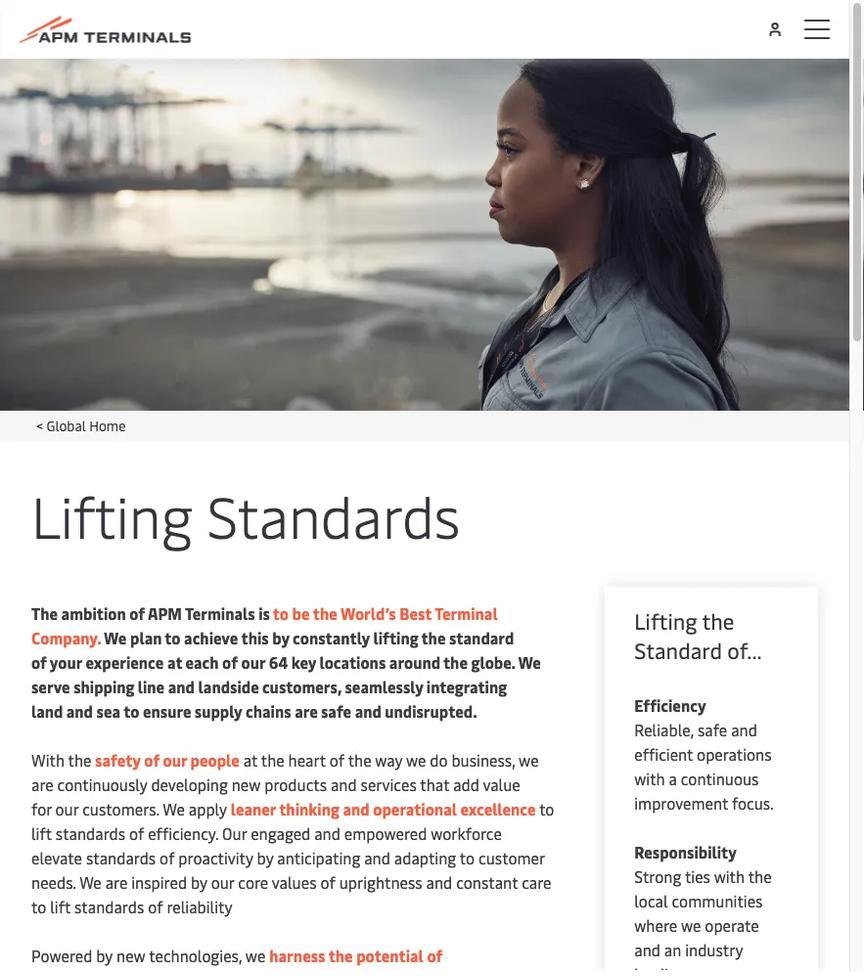 Task type: describe. For each thing, give the bounding box(es) containing it.
and up empowered
[[343, 799, 370, 820]]

potential
[[356, 946, 424, 967]]

ambition
[[61, 603, 126, 624]]

of down customers.
[[129, 823, 144, 845]]

and inside efficiency reliable, safe and efficient operations with a continuous improvement focus.
[[731, 720, 757, 741]]

of up inspired
[[160, 848, 175, 869]]

global home link
[[46, 416, 126, 434]]

to inside we plan to achieve this by constantly lifting the standard of your experience at each of our 64 key locations around the globe. we serve shipping line and landside customers, seamlessly integrating land and sea to ensure supply chains are safe and undisrupted.
[[124, 701, 139, 722]]

improvement
[[634, 793, 728, 814]]

way we
[[375, 750, 426, 771]]

people
[[190, 750, 240, 771]]

our inside to lift standards of efficiency. our engaged and empowered workforce elevate standards of proactivity by anticipating and adapting to customer needs. we are inspired by our core values of uprightness and constant care to lift standards of reliability
[[211, 872, 234, 893]]

lifting for lifting standards
[[31, 476, 193, 553]]

developing
[[151, 775, 228, 796]]

strong
[[634, 867, 681, 888]]

inspired
[[131, 872, 187, 893]]

thinking
[[279, 799, 339, 820]]

of inside harness the potential of digitalisation
[[427, 946, 443, 967]]

< global home
[[36, 416, 126, 434]]

new inside at the heart of the way we do business, we are continuously developing new products and services that add value for our customers. we apply
[[232, 775, 261, 796]]

around the
[[389, 652, 468, 673]]

0 vertical spatial by
[[257, 848, 273, 869]]

business, we
[[452, 750, 539, 771]]

our
[[222, 823, 247, 845]]

industry
[[685, 940, 743, 961]]

landside customers, seamlessly integrating
[[198, 677, 507, 698]]

engaged
[[251, 823, 310, 845]]

be
[[292, 603, 310, 624]]

apply
[[189, 799, 227, 820]]

technologies, we
[[149, 946, 266, 967]]

local
[[634, 891, 668, 912]]

the inside lifting the standard of...
[[702, 607, 734, 636]]

are inside to lift standards of efficiency. our engaged and empowered workforce elevate standards of proactivity by anticipating and adapting to customer needs. we are inspired by our core values of uprightness and constant care to lift standards of reliability
[[105, 872, 128, 893]]

home
[[89, 416, 126, 434]]

and inside at the heart of the way we do business, we are continuously developing new products and services that add value for our customers. we apply
[[331, 775, 357, 796]]

serve
[[31, 677, 70, 698]]

global
[[46, 416, 86, 434]]

with the safety of our people
[[31, 750, 240, 771]]

land and
[[31, 701, 93, 722]]

core
[[238, 872, 268, 893]]

efficiency reliable, safe and efficient operations with a continuous improvement focus.
[[634, 695, 774, 814]]

focus.
[[732, 793, 774, 814]]

world's
[[341, 603, 396, 624]]

that
[[420, 775, 449, 796]]

proactivity
[[178, 848, 253, 869]]

and up uprightness on the bottom left of page
[[364, 848, 390, 869]]

with inside responsibility strong ties with the local communities where we operate and an industry lea
[[714, 867, 745, 888]]

safety
[[95, 750, 141, 771]]

key locations
[[291, 652, 386, 673]]

empowered
[[344, 823, 427, 845]]

reliable,
[[634, 720, 694, 741]]

the ambition of apm terminals is
[[31, 603, 273, 624]]

leaner thinking and operational excellence
[[227, 799, 536, 820]]

reliability
[[167, 897, 232, 918]]

<
[[36, 416, 43, 434]]

standard
[[634, 636, 722, 665]]

to down workforce
[[460, 848, 475, 869]]

lifting for lifting the standard of...
[[634, 607, 697, 636]]

constant
[[456, 872, 518, 893]]

operational
[[373, 799, 457, 820]]

values
[[272, 872, 317, 893]]

of your
[[31, 652, 82, 673]]

company.
[[31, 628, 101, 649]]

harness the potential of digitalisation link
[[31, 946, 443, 972]]

ensure supply
[[143, 701, 242, 722]]

harness
[[269, 946, 325, 967]]

efficiency.
[[148, 823, 218, 845]]

shipping line
[[74, 677, 165, 698]]

best
[[400, 603, 432, 624]]

of down inspired
[[148, 897, 163, 918]]

customer
[[479, 848, 545, 869]]

64
[[269, 652, 288, 673]]

of inside we plan to achieve this by constantly lifting the standard of your experience at each of our 64 key locations around the globe. we serve shipping line and landside customers, seamlessly integrating land and sea to ensure supply chains are safe and undisrupted.
[[222, 652, 238, 673]]

of our
[[144, 750, 187, 771]]

continuous
[[681, 769, 759, 790]]

adapting
[[394, 848, 456, 869]]

achieve
[[184, 628, 238, 649]]

are inside at the heart of the way we do business, we are continuously developing new products and services that add value for our customers. we apply
[[31, 775, 54, 796]]

experience
[[86, 652, 164, 673]]

ties
[[685, 867, 710, 888]]

uprightness
[[339, 872, 422, 893]]

the inside at the heart of the way we do business, we are continuously developing new products and services that add value for our customers. we apply
[[348, 750, 372, 771]]

with inside efficiency reliable, safe and efficient operations with a continuous improvement focus.
[[634, 769, 665, 790]]

to down needs.
[[31, 897, 46, 918]]



Task type: vqa. For each thing, say whether or not it's contained in the screenshot.
leaner
yes



Task type: locate. For each thing, give the bounding box(es) containing it.
0 horizontal spatial lifting
[[31, 476, 193, 553]]

new up digitalisation
[[116, 946, 145, 967]]

by up core
[[257, 848, 273, 869]]

1 vertical spatial lift
[[50, 897, 71, 918]]

the
[[31, 603, 58, 624]]

workforce
[[431, 823, 502, 845]]

to inside the to be the world's best terminal company.
[[273, 603, 289, 624]]

at each
[[167, 652, 219, 673]]

0 horizontal spatial new
[[116, 946, 145, 967]]

we plan to achieve this by constantly lifting the standard of your experience at each of our 64 key locations around the globe. we serve shipping line and landside customers, seamlessly integrating land and sea to ensure supply chains are safe and undisrupted.
[[31, 628, 541, 722]]

we
[[104, 628, 127, 649], [163, 799, 185, 820], [79, 872, 102, 893]]

our down the 'this'
[[241, 652, 265, 673]]

leaner thinking and operational excellence link
[[227, 799, 536, 820]]

0 horizontal spatial we
[[79, 872, 102, 893]]

2 horizontal spatial by
[[257, 848, 273, 869]]

the inside the to be the world's best terminal company.
[[313, 603, 337, 624]]

services
[[361, 775, 417, 796]]

do
[[430, 750, 448, 771]]

responsibility
[[634, 842, 737, 863]]

value
[[483, 775, 520, 796]]

1 horizontal spatial new
[[232, 775, 261, 796]]

1 horizontal spatial we
[[104, 628, 127, 649]]

lifting the
[[373, 628, 446, 649]]

of apm
[[129, 603, 182, 624]]

2 vertical spatial standards
[[74, 897, 144, 918]]

we up efficiency.
[[163, 799, 185, 820]]

0 horizontal spatial our
[[211, 872, 234, 893]]

are safe
[[295, 701, 351, 722]]

of...
[[727, 636, 762, 665]]

the inside harness the potential of digitalisation
[[328, 946, 353, 967]]

an
[[664, 940, 681, 961]]

the up of... at the bottom right
[[702, 607, 734, 636]]

by constantly
[[272, 628, 370, 649]]

by
[[257, 848, 273, 869], [191, 872, 207, 893], [96, 946, 113, 967]]

leaner
[[231, 799, 276, 820]]

efficiency
[[634, 695, 706, 716]]

operations
[[697, 744, 772, 765]]

of down achieve
[[222, 652, 238, 673]]

continuously
[[57, 775, 147, 796]]

we
[[681, 915, 701, 937]]

our
[[241, 652, 265, 673], [211, 872, 234, 893]]

needs.
[[31, 872, 76, 893]]

care
[[522, 872, 551, 893]]

1 horizontal spatial by
[[191, 872, 207, 893]]

1 horizontal spatial our
[[241, 652, 265, 673]]

elevate
[[31, 848, 82, 869]]

1 horizontal spatial are
[[105, 872, 128, 893]]

by up reliability
[[191, 872, 207, 893]]

where
[[634, 915, 677, 937]]

to right is
[[273, 603, 289, 624]]

to right sea
[[124, 701, 139, 722]]

anticipating
[[277, 848, 360, 869]]

to lift standards of efficiency. our engaged and empowered workforce elevate standards of proactivity by anticipating and adapting to customer needs. we are inspired by our core values of uprightness and constant care to lift standards of reliability
[[31, 799, 554, 918]]

customers.
[[82, 799, 159, 820]]

and left an
[[634, 940, 661, 961]]

0 horizontal spatial with
[[634, 769, 665, 790]]

this
[[241, 628, 269, 649]]

chains
[[246, 701, 291, 722]]

2 vertical spatial by
[[96, 946, 113, 967]]

and up 'ensure supply'
[[168, 677, 195, 698]]

1 vertical spatial are
[[105, 872, 128, 893]]

safety of our people link
[[91, 750, 240, 771]]

1 vertical spatial by
[[191, 872, 207, 893]]

at the heart of the way we do business, we are continuously developing new products and services that add value for our customers. we apply
[[31, 750, 539, 820]]

to be the world's best terminal company. link
[[31, 603, 498, 649]]

and inside we plan to achieve this by constantly lifting the standard of your experience at each of our 64 key locations around the globe. we serve shipping line and landside customers, seamlessly integrating land and sea to ensure supply chains are safe and undisrupted.
[[168, 677, 195, 698]]

are
[[31, 775, 54, 796], [105, 872, 128, 893]]

with left a
[[634, 769, 665, 790]]

0 vertical spatial are
[[31, 775, 54, 796]]

new down the at
[[232, 775, 261, 796]]

standards down inspired
[[74, 897, 144, 918]]

sea
[[96, 701, 120, 722]]

the heart
[[261, 750, 326, 771]]

of down anticipating
[[320, 872, 335, 893]]

we inside we plan to achieve this by constantly lifting the standard of your experience at each of our 64 key locations around the globe. we serve shipping line and landside customers, seamlessly integrating land and sea to ensure supply chains are safe and undisrupted.
[[104, 628, 127, 649]]

terminal
[[435, 603, 498, 624]]

plan to
[[130, 628, 181, 649]]

the right harness
[[328, 946, 353, 967]]

we up experience
[[104, 628, 127, 649]]

to be the world's best terminal company.
[[31, 603, 498, 649]]

excellence
[[460, 799, 536, 820]]

powered
[[31, 946, 92, 967]]

the right be
[[313, 603, 337, 624]]

of
[[222, 652, 238, 673], [330, 750, 345, 771], [129, 823, 144, 845], [160, 848, 175, 869], [320, 872, 335, 893], [148, 897, 163, 918], [427, 946, 443, 967]]

1 horizontal spatial with
[[714, 867, 745, 888]]

and down adapting
[[426, 872, 452, 893]]

globe. we
[[471, 652, 541, 673]]

1 vertical spatial we
[[163, 799, 185, 820]]

and up anticipating
[[314, 823, 340, 845]]

communities
[[672, 891, 763, 912]]

0 vertical spatial lift
[[31, 823, 52, 845]]

the
[[313, 603, 337, 624], [702, 607, 734, 636], [68, 750, 91, 771], [348, 750, 372, 771], [748, 867, 772, 888], [328, 946, 353, 967]]

lift
[[31, 823, 52, 845], [50, 897, 71, 918]]

the inside responsibility strong ties with the local communities where we operate and an industry lea
[[748, 867, 772, 888]]

lifting inside lifting the standard of...
[[634, 607, 697, 636]]

0 vertical spatial our
[[241, 652, 265, 673]]

lifting up standard
[[634, 607, 697, 636]]

and inside responsibility strong ties with the local communities where we operate and an industry lea
[[634, 940, 661, 961]]

by up digitalisation
[[96, 946, 113, 967]]

and up thinking
[[331, 775, 357, 796]]

of right potential
[[427, 946, 443, 967]]

the up communities
[[748, 867, 772, 888]]

1 horizontal spatial lifting
[[634, 607, 697, 636]]

lifting the standard of...
[[634, 607, 762, 665]]

safe
[[698, 720, 727, 741]]

with
[[634, 769, 665, 790], [714, 867, 745, 888]]

and undisrupted.
[[355, 701, 477, 722]]

we right needs.
[[79, 872, 102, 893]]

powered by new technologies, we
[[31, 946, 269, 967]]

terminals
[[185, 603, 255, 624]]

to right excellence
[[539, 799, 554, 820]]

to
[[273, 603, 289, 624], [124, 701, 139, 722], [539, 799, 554, 820], [460, 848, 475, 869], [31, 897, 46, 918]]

we inside to lift standards of efficiency. our engaged and empowered workforce elevate standards of proactivity by anticipating and adapting to customer needs. we are inspired by our core values of uprightness and constant care to lift standards of reliability
[[79, 872, 102, 893]]

0 horizontal spatial are
[[31, 775, 54, 796]]

lift down needs.
[[50, 897, 71, 918]]

0 vertical spatial lifting
[[31, 476, 193, 553]]

0 vertical spatial we
[[104, 628, 127, 649]]

and up operations
[[731, 720, 757, 741]]

2 horizontal spatial we
[[163, 799, 185, 820]]

standards up inspired
[[86, 848, 156, 869]]

new
[[232, 775, 261, 796], [116, 946, 145, 967]]

of inside at the heart of the way we do business, we are continuously developing new products and services that add value for our customers. we apply
[[330, 750, 345, 771]]

and
[[168, 677, 195, 698], [731, 720, 757, 741], [331, 775, 357, 796], [343, 799, 370, 820], [314, 823, 340, 845], [364, 848, 390, 869], [426, 872, 452, 893], [634, 940, 661, 961]]

0 vertical spatial with
[[634, 769, 665, 790]]

lift down for our
[[31, 823, 52, 845]]

our inside we plan to achieve this by constantly lifting the standard of your experience at each of our 64 key locations around the globe. we serve shipping line and landside customers, seamlessly integrating land and sea to ensure supply chains are safe and undisrupted.
[[241, 652, 265, 673]]

lifting down home
[[31, 476, 193, 553]]

we inside at the heart of the way we do business, we are continuously developing new products and services that add value for our customers. we apply
[[163, 799, 185, 820]]

0 vertical spatial standards
[[56, 823, 125, 845]]

1 vertical spatial our
[[211, 872, 234, 893]]

harness the potential of digitalisation
[[31, 946, 443, 972]]

0 vertical spatial new
[[232, 775, 261, 796]]

are down with
[[31, 775, 54, 796]]

with
[[31, 750, 65, 771]]

lifting standards
[[31, 476, 460, 553]]

1 vertical spatial new
[[116, 946, 145, 967]]

for our
[[31, 799, 79, 820]]

0 horizontal spatial by
[[96, 946, 113, 967]]

is
[[259, 603, 270, 624]]

1 vertical spatial standards
[[86, 848, 156, 869]]

1 vertical spatial with
[[714, 867, 745, 888]]

1 vertical spatial lifting
[[634, 607, 697, 636]]

our down proactivity
[[211, 872, 234, 893]]

operate
[[705, 915, 759, 937]]

standards down customers.
[[56, 823, 125, 845]]

with up communities
[[714, 867, 745, 888]]

who we are image
[[0, 59, 849, 411]]

the up services
[[348, 750, 372, 771]]

of right the heart
[[330, 750, 345, 771]]

standards
[[207, 476, 460, 553]]

are left inspired
[[105, 872, 128, 893]]

products
[[264, 775, 327, 796]]

lifting
[[31, 476, 193, 553], [634, 607, 697, 636]]

the right with
[[68, 750, 91, 771]]

at
[[243, 750, 258, 771]]

2 vertical spatial we
[[79, 872, 102, 893]]



